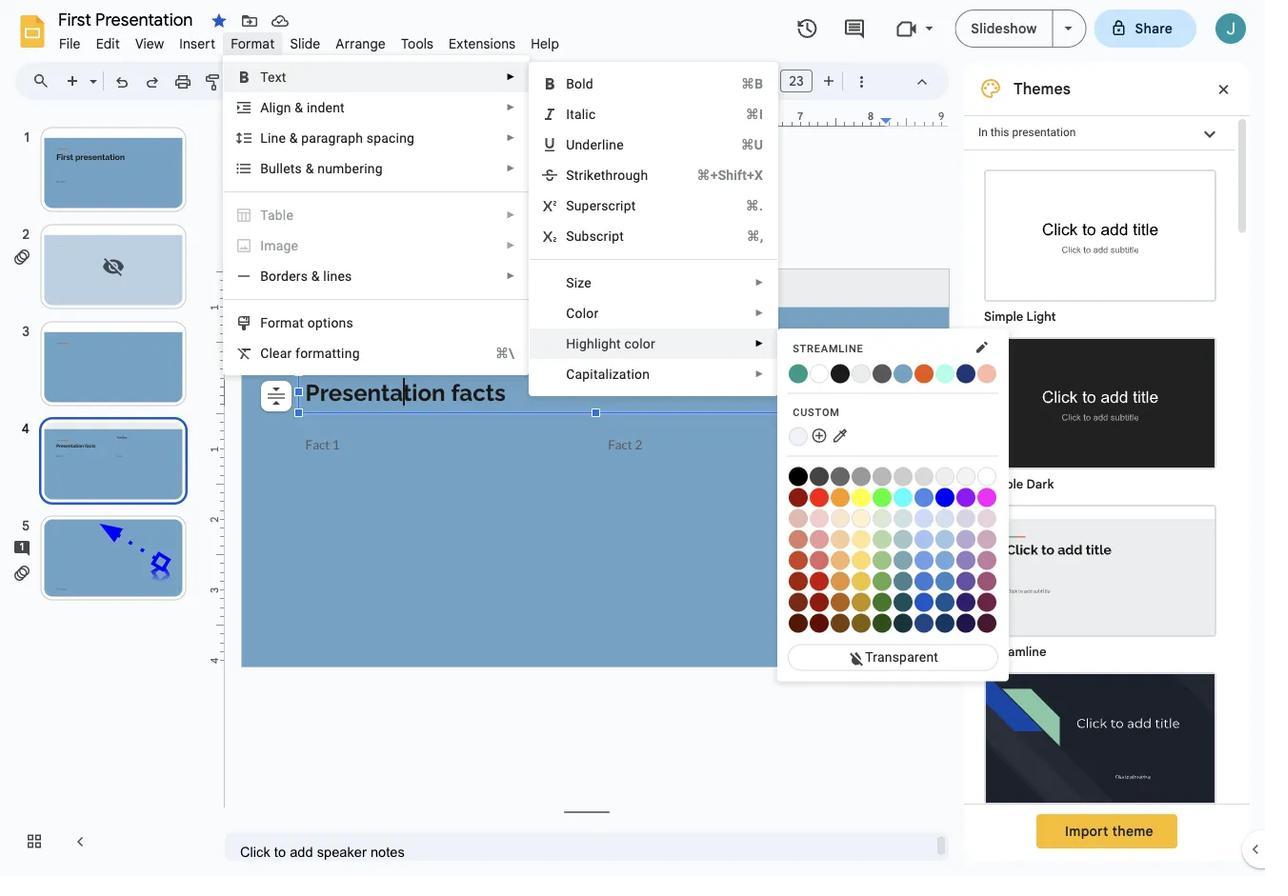 Task type: vqa. For each thing, say whether or not it's contained in the screenshot.


Task type: locate. For each thing, give the bounding box(es) containing it.
& right lign
[[295, 100, 303, 115]]

theme color #1a9988, close to green 11 image
[[789, 365, 808, 384]]

2 row from the top
[[789, 426, 858, 446]]

►
[[506, 71, 516, 82], [506, 102, 516, 113], [506, 132, 516, 143], [506, 163, 516, 174], [506, 210, 516, 221], [506, 240, 516, 251], [506, 271, 516, 282], [755, 277, 764, 288], [755, 308, 764, 319], [755, 338, 764, 349], [755, 369, 764, 380]]

0 vertical spatial format
[[231, 35, 275, 52]]

theme color #1a1a1a, close to dark purple 3 image
[[831, 365, 850, 384]]

b
[[566, 76, 575, 91]]

light red berry 1 image
[[789, 551, 808, 570]]

this
[[991, 126, 1010, 139]]

Font size field
[[780, 70, 821, 97]]

tools menu item
[[393, 32, 441, 55]]

1 vertical spatial i
[[260, 238, 264, 253]]

streamline down dark magenta 3 image
[[984, 645, 1047, 660]]

option group inside themes section
[[964, 151, 1235, 877]]

7 row from the top
[[789, 550, 998, 570]]

light red berry 3 image
[[789, 509, 808, 528]]

lear
[[269, 345, 292, 361]]

dark cornflower blue 2 image
[[915, 593, 934, 612]]

simple left dark
[[984, 477, 1024, 492]]

menu bar banner
[[0, 0, 1266, 877]]

new slide with layout image
[[85, 69, 97, 75]]

i down b
[[566, 106, 570, 122]]

Simple Light radio
[[975, 160, 1226, 877]]

in this presentation
[[979, 126, 1076, 139]]

table menu item
[[224, 200, 529, 231]]

dark
[[1027, 477, 1054, 492]]

dark red berry 1 image
[[789, 572, 808, 591]]

custom color #edf2fa, close to light gray 3 image
[[789, 427, 808, 446]]

light cornflower blue 1 cell
[[915, 550, 935, 570]]

light orange 2 image
[[831, 530, 850, 549]]

light orange 1 image
[[831, 551, 850, 570]]

ethrough
[[594, 167, 648, 183]]

6 row from the top
[[789, 529, 998, 549]]

old
[[575, 76, 594, 91]]

1 horizontal spatial i
[[566, 106, 570, 122]]

edit
[[96, 35, 120, 52]]

1 row from the top
[[789, 364, 998, 384]]

dark orange 2 cell
[[831, 592, 851, 612]]

i m age
[[260, 238, 298, 253]]

talic
[[570, 106, 596, 122]]

theme color #e9edee, close to light gray 2 image
[[852, 365, 871, 384]]

themes
[[1014, 79, 1071, 98]]

light cornflower blue 1 image
[[915, 551, 934, 570]]

dark blue 1 cell
[[936, 571, 956, 591]]

dark gray 1 image
[[873, 467, 892, 486]]

custom button
[[788, 402, 999, 425]]

light red berry 2 image
[[789, 530, 808, 549]]

dark gray 4 image
[[810, 467, 829, 486]]

transparent
[[866, 650, 939, 666]]

navigation
[[0, 108, 210, 877]]

light blue 3 image
[[936, 509, 955, 528]]

cornflower blue cell
[[915, 487, 935, 507]]

subsc
[[566, 228, 604, 244]]

theme color #1a1a1a, close to dark purple 3 cell
[[831, 364, 851, 384]]

light magenta 2 cell
[[978, 529, 998, 549]]

option group
[[964, 151, 1235, 877]]

shrink text on overflow image
[[263, 383, 290, 410]]

streamline up theme color white image
[[793, 343, 864, 355]]

lign
[[269, 100, 291, 115]]

streamline inside streamline option
[[984, 645, 1047, 660]]

1 vertical spatial format
[[260, 315, 304, 331]]

► inside table menu item
[[506, 210, 516, 221]]

view menu item
[[128, 32, 172, 55]]

light red 2 image
[[810, 530, 829, 549]]

dark yellow 1 image
[[852, 572, 871, 591]]

light cornflower blue 3 cell
[[915, 508, 935, 528]]

theme color #595959, close to dark gray 3 image
[[873, 365, 892, 384]]

⌘backslash element
[[473, 344, 515, 363]]

&
[[295, 100, 303, 115], [289, 130, 298, 146], [306, 161, 314, 176], [311, 268, 320, 284]]

option group containing simple light
[[964, 151, 1235, 877]]

light purple 3 cell
[[957, 508, 977, 528]]

Font size text field
[[781, 70, 812, 92]]

light cyan 2 image
[[894, 530, 913, 549]]

a
[[260, 100, 269, 115]]

stri
[[566, 167, 587, 183]]

menu bar containing file
[[51, 25, 567, 56]]

light orange 3 image
[[831, 509, 850, 528]]

numbering
[[318, 161, 383, 176]]

i talic
[[566, 106, 596, 122]]

dark cornflower blue 1 image
[[915, 572, 934, 591]]

⌘,
[[747, 228, 763, 244]]

1 horizontal spatial streamline
[[984, 645, 1047, 660]]

dark yellow 2 cell
[[852, 592, 872, 612]]

dark purple 2 image
[[957, 593, 976, 612]]

dark yellow 3 image
[[852, 614, 871, 633]]

dark yellow 1 cell
[[852, 571, 872, 591]]

s uperscript
[[566, 198, 636, 213]]

⌘u
[[741, 137, 763, 152]]

0 horizontal spatial streamline
[[793, 343, 864, 355]]

⌘.
[[746, 198, 763, 213]]

help menu item
[[523, 32, 567, 55]]

text
[[260, 69, 286, 85]]

theme color #eb5600, close to dark orange 15 cell
[[915, 364, 935, 384]]

right margin image
[[881, 111, 949, 126]]

menu item
[[224, 231, 529, 261]]

insert
[[179, 35, 216, 52]]

dark orange 3 cell
[[831, 613, 851, 633]]

orange cell
[[831, 487, 851, 507]]

Menus field
[[24, 68, 66, 94]]

option
[[261, 381, 292, 412]]

light green 2 image
[[873, 530, 892, 549]]

stri k ethrough
[[566, 167, 648, 183]]

simple left light
[[984, 309, 1024, 324]]

size
[[566, 275, 592, 291]]

light purple 2 cell
[[957, 529, 977, 549]]

light green 1 cell
[[873, 550, 893, 570]]

s
[[295, 161, 302, 176]]

bulle t s & numbering
[[260, 161, 383, 176]]

dark blue 3 image
[[936, 614, 955, 633]]

dark yellow 2 image
[[852, 593, 871, 612]]

cyan image
[[894, 488, 913, 507]]

dark red 1 cell
[[810, 571, 830, 591]]

underline u element
[[566, 137, 630, 152]]

image m element
[[260, 238, 304, 253]]

light blue 1 cell
[[936, 550, 956, 570]]

light purple 3 image
[[957, 509, 976, 528]]

size o element
[[566, 275, 597, 291]]

format up the text
[[231, 35, 275, 52]]

bullets & numbering t element
[[260, 161, 389, 176]]

format inside menu
[[260, 315, 304, 331]]

a lign & indent
[[260, 100, 345, 115]]

menu bar
[[51, 25, 567, 56]]

light yellow 2 image
[[852, 530, 871, 549]]

dark magenta 3 image
[[978, 614, 997, 633]]

light cornflower blue 2 image
[[915, 530, 934, 549]]

file
[[59, 35, 81, 52]]

dark orange 1 cell
[[831, 571, 851, 591]]

0 vertical spatial simple
[[984, 309, 1024, 324]]

strikethrough k element
[[566, 167, 654, 183]]

5 row from the top
[[789, 508, 998, 528]]

menu containing b
[[522, 0, 779, 798]]

light cornflower blue 2 cell
[[915, 529, 935, 549]]

h ighlight color
[[566, 336, 656, 352]]

navigation inside themes application
[[0, 108, 210, 877]]

slideshow
[[971, 20, 1037, 37]]

theme
[[1113, 823, 1154, 840]]

simple inside simple dark option
[[984, 477, 1024, 492]]

2 simple from the top
[[984, 477, 1024, 492]]

dark cornflower blue 3 cell
[[915, 613, 935, 633]]

light cyan 3 image
[[894, 509, 913, 528]]

dark green 3 cell
[[873, 613, 893, 633]]

light yellow 3 cell
[[852, 508, 872, 528]]

format
[[231, 35, 275, 52], [260, 315, 304, 331]]

color
[[625, 336, 656, 352]]

1 simple from the top
[[984, 309, 1024, 324]]

dark red berry 1 cell
[[789, 571, 809, 591]]

dark blue 2 image
[[936, 593, 955, 612]]

black image
[[789, 467, 808, 486]]

borders
[[260, 268, 308, 284]]

i left the age
[[260, 238, 264, 253]]

⌘b
[[741, 76, 763, 91]]

light cornflower blue 3 image
[[915, 509, 934, 528]]

format options
[[260, 315, 354, 331]]

light blue 2 cell
[[936, 529, 956, 549]]

capitalization
[[566, 366, 650, 382]]

in this presentation tab
[[964, 115, 1235, 151]]

yellow image
[[852, 488, 871, 507]]

⌘b element
[[718, 74, 763, 93]]

⌘+shift+x element
[[674, 166, 763, 185]]

theme color #6aa4c8, close to light blue 1 image
[[894, 365, 913, 384]]

light red 1 image
[[810, 551, 829, 570]]

1 vertical spatial simple
[[984, 477, 1024, 492]]

purple cell
[[957, 487, 977, 507]]

simple inside 'simple light' radio
[[984, 309, 1024, 324]]

dark red 2 image
[[810, 593, 829, 612]]

dark gray 3 cell
[[831, 466, 851, 486]]

simple
[[984, 309, 1024, 324], [984, 477, 1024, 492]]

presentation
[[1012, 126, 1076, 139]]

dark purple 2 cell
[[957, 592, 977, 612]]

dark green 2 image
[[873, 593, 892, 612]]

bold b element
[[566, 76, 599, 91]]

1 vertical spatial streamline
[[984, 645, 1047, 660]]

left margin image
[[243, 111, 311, 126]]

main toolbar
[[56, 67, 877, 97]]

import theme button
[[1037, 815, 1178, 849]]

light red berry 3 cell
[[789, 508, 809, 528]]

Streamline radio
[[975, 496, 1226, 663]]

dark cornflower blue 2 cell
[[915, 592, 935, 612]]

menu
[[522, 0, 779, 798], [223, 55, 530, 375]]

streamline
[[793, 343, 864, 355], [984, 645, 1047, 660]]

theme color #1c3678, close to dark cornflower blue 3 cell
[[957, 364, 977, 384]]

dark green 3 image
[[873, 614, 892, 633]]

simple for simple light
[[984, 309, 1024, 324]]

uperscript
[[574, 198, 636, 213]]

0 horizontal spatial i
[[260, 238, 264, 253]]

nderline
[[575, 137, 624, 152]]

c lear formatting
[[260, 345, 360, 361]]

k
[[587, 167, 594, 183]]

0 vertical spatial i
[[566, 106, 570, 122]]

light green 1 image
[[873, 551, 892, 570]]

format options \ element
[[260, 315, 359, 331]]

menu item containing i
[[224, 231, 529, 261]]

dark gray 2 image
[[852, 467, 871, 486]]

i
[[566, 106, 570, 122], [260, 238, 264, 253]]

dark green 1 cell
[[873, 571, 893, 591]]

⌘i
[[746, 106, 763, 122]]

0 vertical spatial streamline
[[793, 343, 864, 355]]

format inside format menu item
[[231, 35, 275, 52]]

dark cyan 1 image
[[894, 572, 913, 591]]

import
[[1066, 823, 1109, 840]]

color
[[566, 305, 599, 321]]

dark red berry 2 cell
[[789, 592, 809, 612]]

transparent menu
[[778, 329, 1009, 682]]

italic i element
[[566, 106, 602, 122]]

green image
[[873, 488, 892, 507]]

light orange 2 cell
[[831, 529, 851, 549]]

dark magenta 2 cell
[[978, 592, 998, 612]]

format up the lear
[[260, 315, 304, 331]]

custom color #edf2fa, close to light gray 3 cell
[[789, 426, 809, 446]]

light gray 1 cell
[[915, 466, 935, 486]]

u nderline
[[566, 137, 624, 152]]

dark purple 3 cell
[[957, 613, 977, 633]]

h
[[566, 336, 576, 352]]

dark gray 2 cell
[[852, 466, 872, 486]]

borders & lines
[[260, 268, 352, 284]]

dark cyan 1 cell
[[894, 571, 914, 591]]

dark blue 2 cell
[[936, 592, 956, 612]]



Task type: describe. For each thing, give the bounding box(es) containing it.
menu item inside menu
[[224, 231, 529, 261]]

l
[[260, 130, 268, 146]]

light magenta 3 image
[[978, 509, 997, 528]]

theme color #e9edee, close to light gray 2 cell
[[852, 364, 872, 384]]

theme color #a2ffe8, close to light blue 14 image
[[936, 365, 955, 384]]

arrange menu item
[[328, 32, 393, 55]]

light cyan 2 cell
[[894, 529, 914, 549]]

bulle
[[260, 161, 290, 176]]

magenta image
[[978, 488, 997, 507]]

borders & lines q element
[[260, 268, 358, 284]]

8 row from the top
[[789, 571, 998, 591]]

c
[[260, 345, 269, 361]]

red berry image
[[789, 488, 808, 507]]

red berry cell
[[789, 487, 809, 507]]

& right ine
[[289, 130, 298, 146]]

highlight color h element
[[566, 336, 661, 352]]

Focus radio
[[975, 663, 1226, 831]]

dark cornflower blue 3 image
[[915, 614, 934, 633]]

light cyan 1 image
[[894, 551, 913, 570]]

theme color #1c3678, close to dark cornflower blue 3 image
[[957, 365, 976, 384]]

dark red 3 cell
[[810, 613, 830, 633]]

light gray 3 cell
[[957, 466, 977, 486]]

slide menu item
[[282, 32, 328, 55]]

align & indent a element
[[260, 100, 351, 115]]

menu containing text
[[223, 55, 530, 375]]

⌘\
[[495, 345, 515, 361]]

i for talic
[[566, 106, 570, 122]]

ine
[[268, 130, 286, 146]]

blue image
[[936, 488, 955, 507]]

light magenta 3 cell
[[978, 508, 998, 528]]

dark blue 3 cell
[[936, 613, 956, 633]]

presentation options image
[[1065, 27, 1073, 30]]

indent
[[307, 100, 345, 115]]

Simple Dark radio
[[975, 328, 1226, 496]]

theme color #eb5600, close to dark orange 15 image
[[915, 365, 934, 384]]

⌘comma element
[[724, 227, 763, 246]]

light magenta 2 image
[[978, 530, 997, 549]]

white image
[[978, 467, 997, 486]]

dark cornflower blue 1 cell
[[915, 571, 935, 591]]

light gray 1 image
[[915, 467, 934, 486]]

red cell
[[810, 487, 830, 507]]

light gray 2 image
[[936, 467, 955, 486]]

light red berry 2 cell
[[789, 529, 809, 549]]

dark red berry 3 cell
[[789, 613, 809, 633]]

superscript s element
[[566, 198, 642, 213]]

paragraph
[[301, 130, 363, 146]]

light orange 1 cell
[[831, 550, 851, 570]]

dark purple 1 cell
[[957, 571, 977, 591]]

dark cyan 2 image
[[894, 593, 913, 612]]

red image
[[810, 488, 829, 507]]

⌘+shift+x
[[697, 167, 763, 183]]

light magenta 1 cell
[[978, 550, 998, 570]]

light gray 2 cell
[[936, 466, 956, 486]]

light blue 1 image
[[936, 551, 955, 570]]

theme color #ffb8a2, close to light orange 14 cell
[[978, 364, 998, 384]]

custom
[[793, 407, 840, 419]]

dark red 2 cell
[[810, 592, 830, 612]]

light yellow 3 image
[[852, 509, 871, 528]]

9 row from the top
[[789, 592, 998, 612]]

r
[[604, 228, 609, 244]]

u
[[566, 137, 575, 152]]

simple dark
[[984, 477, 1054, 492]]

& right s
[[306, 161, 314, 176]]

simple for simple dark
[[984, 477, 1024, 492]]

light gray 3 image
[[957, 467, 976, 486]]

dark red 3 image
[[810, 614, 829, 633]]

dark gray 1 cell
[[873, 466, 893, 486]]

light red 3 image
[[810, 509, 829, 528]]

formatting
[[296, 345, 360, 361]]

dark gray 4 cell
[[810, 466, 830, 486]]

Rename text field
[[51, 8, 204, 30]]

extensions menu item
[[441, 32, 523, 55]]

table
[[260, 207, 294, 223]]

Star checkbox
[[206, 8, 233, 34]]

4 row from the top
[[789, 487, 998, 507]]

theme color #a2ffe8, close to light blue 14 cell
[[936, 364, 956, 384]]

dark orange 1 image
[[831, 572, 850, 591]]

dark magenta 1 image
[[978, 572, 997, 591]]

light magenta 1 image
[[978, 551, 997, 570]]

themes application
[[0, 0, 1266, 877]]

m
[[264, 238, 276, 253]]

dark magenta 1 cell
[[978, 571, 998, 591]]

table 2 element
[[260, 207, 299, 223]]

light green 3 cell
[[873, 508, 893, 528]]

theme color #ffb8a2, close to light orange 14 image
[[978, 365, 997, 384]]

dark magenta 2 image
[[978, 593, 997, 612]]

light red 3 cell
[[810, 508, 830, 528]]

dark cyan 2 cell
[[894, 592, 914, 612]]

dark blue 1 image
[[936, 572, 955, 591]]

menu bar inside "menu bar" banner
[[51, 25, 567, 56]]

yellow cell
[[852, 487, 872, 507]]

dark yellow 3 cell
[[852, 613, 872, 633]]

purple image
[[957, 488, 976, 507]]

color d element
[[566, 305, 605, 321]]

light
[[1027, 309, 1056, 324]]

dark red berry 2 image
[[789, 593, 808, 612]]

gray image
[[894, 467, 913, 486]]

light yellow 2 cell
[[852, 529, 872, 549]]

light cyan 3 cell
[[894, 508, 914, 528]]

light yellow 1 image
[[852, 551, 871, 570]]

insert menu item
[[172, 32, 223, 55]]

in
[[979, 126, 988, 139]]

light green 3 image
[[873, 509, 892, 528]]

text s element
[[260, 69, 292, 85]]

dark orange 2 image
[[831, 593, 850, 612]]

& left lines
[[311, 268, 320, 284]]

light blue 2 image
[[936, 530, 955, 549]]

transparent button
[[788, 645, 999, 671]]

dark green 2 cell
[[873, 592, 893, 612]]

t
[[290, 161, 295, 176]]

dark purple 3 image
[[957, 614, 976, 633]]

format for format options
[[260, 315, 304, 331]]

dark gray 3 image
[[831, 467, 850, 486]]

⌘u element
[[718, 135, 763, 154]]

slideshow button
[[955, 10, 1054, 48]]

3 row from the top
[[789, 466, 998, 486]]

simple light
[[984, 309, 1056, 324]]

dark red 1 image
[[810, 572, 829, 591]]

cornflower blue image
[[915, 488, 934, 507]]

streamline inside the transparent menu
[[793, 343, 864, 355]]

10 row from the top
[[789, 613, 998, 633]]

dark cyan 3 image
[[894, 614, 913, 633]]

dark cyan 3 cell
[[894, 613, 914, 633]]

slide
[[290, 35, 321, 52]]

edit menu item
[[88, 32, 128, 55]]

light purple 1 image
[[957, 551, 976, 570]]

view
[[135, 35, 164, 52]]

line & paragraph spacing l element
[[260, 130, 420, 146]]

dark purple 1 image
[[957, 572, 976, 591]]

theme color white image
[[810, 365, 829, 384]]

lines
[[323, 268, 352, 284]]

format menu item
[[223, 32, 282, 55]]

share
[[1135, 20, 1173, 37]]

help
[[531, 35, 560, 52]]

age
[[276, 238, 298, 253]]

ipt
[[609, 228, 624, 244]]

magenta cell
[[978, 487, 998, 507]]

light purple 2 image
[[957, 530, 976, 549]]

import theme
[[1066, 823, 1154, 840]]

dark green 1 image
[[873, 572, 892, 591]]

share button
[[1095, 10, 1197, 48]]

gray cell
[[894, 466, 914, 486]]

subsc r ipt
[[566, 228, 624, 244]]

tools
[[401, 35, 434, 52]]

theme color #595959, close to dark gray 3 cell
[[873, 364, 893, 384]]

orange image
[[831, 488, 850, 507]]

⌘i element
[[723, 105, 763, 124]]

theme color #1a9988, close to green 11 cell
[[789, 364, 809, 384]]

dark orange 3 image
[[831, 614, 850, 633]]

i for m
[[260, 238, 264, 253]]

light cyan 1 cell
[[894, 550, 914, 570]]

options
[[308, 315, 354, 331]]

theme color #6aa4c8, close to light blue 1 cell
[[894, 364, 914, 384]]

s
[[566, 198, 574, 213]]

light red 2 cell
[[810, 529, 830, 549]]

capitalization 1 element
[[566, 366, 656, 382]]

blue cell
[[936, 487, 956, 507]]

b old
[[566, 76, 594, 91]]

ighlight
[[576, 336, 621, 352]]

light orange 3 cell
[[831, 508, 851, 528]]

spacing
[[367, 130, 415, 146]]

dark red berry 3 image
[[789, 614, 808, 633]]

light yellow 1 cell
[[852, 550, 872, 570]]

format for format
[[231, 35, 275, 52]]

arrange
[[336, 35, 386, 52]]

⌘period element
[[723, 196, 763, 215]]

focus image
[[986, 675, 1215, 803]]

extensions
[[449, 35, 516, 52]]

light green 2 cell
[[873, 529, 893, 549]]

light purple 1 cell
[[957, 550, 977, 570]]

l ine & paragraph spacing
[[260, 130, 415, 146]]

themes section
[[964, 62, 1250, 877]]

light red 1 cell
[[810, 550, 830, 570]]



